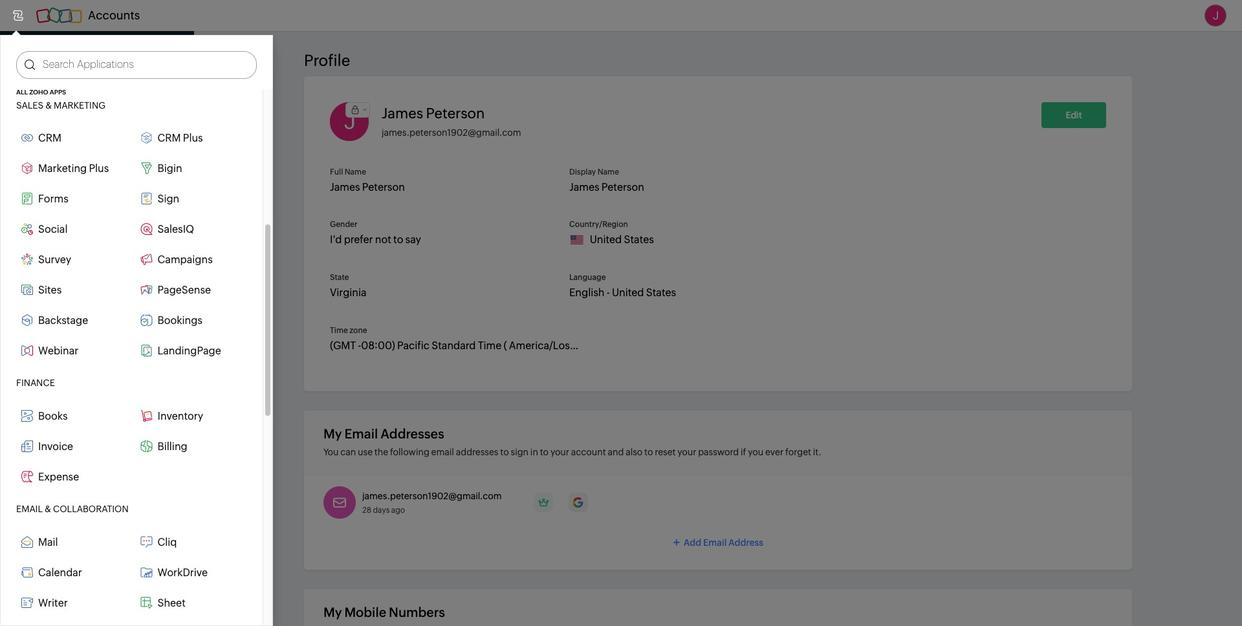 Task type: vqa. For each thing, say whether or not it's contained in the screenshot.
"Sign up now!" link
no



Task type: locate. For each thing, give the bounding box(es) containing it.
to
[[501, 447, 509, 458], [540, 447, 549, 458], [645, 447, 653, 458]]

& up mail
[[45, 504, 51, 515]]

your
[[551, 447, 570, 458], [678, 447, 697, 458]]

1 crm from the left
[[38, 132, 62, 144]]

forget
[[786, 447, 812, 458]]

0 vertical spatial email
[[345, 427, 378, 441]]

workdrive link
[[136, 562, 247, 584]]

1 horizontal spatial crm
[[158, 132, 181, 144]]

calendar link
[[16, 562, 128, 584]]

profile up mprivacy icon
[[304, 52, 350, 69]]

your right reset
[[678, 447, 697, 458]]

crm
[[38, 132, 62, 144], [158, 132, 181, 144]]

inventory link
[[136, 405, 247, 428]]

1 your from the left
[[551, 447, 570, 458]]

sales
[[16, 100, 43, 111]]

crm link
[[16, 127, 128, 149]]

my for my mobile numbers
[[324, 605, 342, 620]]

books
[[38, 410, 68, 423]]

marketing down apps on the top left
[[54, 100, 105, 111]]

peterson
[[426, 105, 485, 122]]

1 horizontal spatial to
[[540, 447, 549, 458]]

my left mobile
[[324, 605, 342, 620]]

mail
[[38, 537, 58, 549]]

campaigns
[[158, 254, 213, 266]]

james.peterson1902@gmail.com up ago
[[362, 491, 502, 502]]

plus up multi-factor authentication
[[89, 162, 109, 175]]

1 to from the left
[[501, 447, 509, 458]]

1 vertical spatial my
[[324, 605, 342, 620]]

2 horizontal spatial to
[[645, 447, 653, 458]]

crm up security
[[38, 132, 62, 144]]

plus up bigin link
[[183, 132, 203, 144]]

accounts
[[88, 8, 140, 22]]

my email addresses you can use the following email addresses to sign in to your account and also to reset your password if you ever forget it.
[[324, 427, 822, 458]]

1 horizontal spatial your
[[678, 447, 697, 458]]

crm up 'bigin'
[[158, 132, 181, 144]]

plus for crm plus
[[183, 132, 203, 144]]

& inside all zoho apps sales & marketing
[[45, 100, 52, 111]]

calendar
[[38, 567, 82, 579]]

1 vertical spatial plus
[[89, 162, 109, 175]]

webinar
[[38, 345, 79, 357]]

mprivacy image
[[346, 103, 364, 117]]

2 my from the top
[[324, 605, 342, 620]]

account
[[571, 447, 606, 458]]

mobile
[[345, 605, 387, 620]]

plus
[[183, 132, 203, 144], [89, 162, 109, 175]]

0 horizontal spatial plus
[[89, 162, 109, 175]]

my
[[324, 427, 342, 441], [324, 605, 342, 620]]

to right the also
[[645, 447, 653, 458]]

the
[[375, 447, 388, 458]]

expense link
[[16, 466, 128, 489]]

0 vertical spatial marketing
[[54, 100, 105, 111]]

0 horizontal spatial crm
[[38, 132, 62, 144]]

1 my from the top
[[324, 427, 342, 441]]

factor
[[64, 194, 91, 205]]

marketing up forms
[[38, 162, 87, 175]]

email right add
[[704, 538, 727, 548]]

you
[[748, 447, 764, 458]]

email for add
[[704, 538, 727, 548]]

add email address
[[684, 538, 764, 548]]

james.peterson1902@gmail.com 28 days ago
[[362, 491, 502, 515]]

ever
[[766, 447, 784, 458]]

pagesense
[[158, 284, 211, 296]]

my inside my email addresses you can use the following email addresses to sign in to your account and also to reset your password if you ever forget it.
[[324, 427, 342, 441]]

email inside my email addresses you can use the following email addresses to sign in to your account and also to reset your password if you ever forget it.
[[345, 427, 378, 441]]

following
[[390, 447, 430, 458]]

sign
[[511, 447, 529, 458]]

0 vertical spatial &
[[45, 100, 52, 111]]

forms link
[[16, 188, 128, 210]]

social link
[[16, 218, 128, 241]]

my up you
[[324, 427, 342, 441]]

to right in
[[540, 447, 549, 458]]

profile up personal
[[39, 44, 67, 54]]

ago
[[391, 506, 405, 515]]

james
[[382, 105, 423, 122]]

1 vertical spatial &
[[45, 504, 51, 515]]

1 horizontal spatial email
[[345, 427, 378, 441]]

28
[[362, 506, 372, 515]]

information
[[87, 74, 133, 83]]

Search Applications text field
[[35, 52, 256, 78]]

0 horizontal spatial your
[[551, 447, 570, 458]]

crm plus link
[[136, 127, 247, 149]]

my for my email addresses you can use the following email addresses to sign in to your account and also to reset your password if you ever forget it.
[[324, 427, 342, 441]]

sites link
[[16, 279, 128, 302]]

bigin
[[158, 162, 182, 175]]

0 vertical spatial plus
[[183, 132, 203, 144]]

days
[[373, 506, 390, 515]]

crm inside crm link
[[38, 132, 62, 144]]

to left the sign
[[501, 447, 509, 458]]

marketing plus link
[[16, 157, 128, 180]]

2 vertical spatial email
[[704, 538, 727, 548]]

crm inside crm plus link
[[158, 132, 181, 144]]

forms
[[38, 193, 68, 205]]

security
[[39, 158, 74, 168]]

0 horizontal spatial to
[[501, 447, 509, 458]]

sheet
[[158, 597, 186, 610]]

in
[[531, 447, 538, 458]]

0 vertical spatial my
[[324, 427, 342, 441]]

mail link
[[16, 531, 128, 554]]

& down apps on the top left
[[45, 100, 52, 111]]

email up the 'use'
[[345, 427, 378, 441]]

marketing inside all zoho apps sales & marketing
[[54, 100, 105, 111]]

invoice
[[38, 441, 73, 453]]

add
[[684, 538, 702, 548]]

and
[[608, 447, 624, 458]]

your right in
[[551, 447, 570, 458]]

marketing plus
[[38, 162, 109, 175]]

profile
[[39, 44, 67, 54], [304, 52, 350, 69]]

email & collaboration
[[16, 504, 129, 515]]

edit
[[1066, 110, 1083, 120]]

2 your from the left
[[678, 447, 697, 458]]

2 horizontal spatial email
[[704, 538, 727, 548]]

1 vertical spatial email
[[16, 504, 43, 515]]

1 horizontal spatial plus
[[183, 132, 203, 144]]

backstage
[[38, 315, 88, 327]]

all zoho apps sales & marketing
[[16, 89, 105, 111]]

personal information
[[52, 74, 133, 83]]

email up mail
[[16, 504, 43, 515]]

0 horizontal spatial profile
[[39, 44, 67, 54]]

cliq
[[158, 537, 177, 549]]

also
[[626, 447, 643, 458]]

2 crm from the left
[[158, 132, 181, 144]]

james.peterson1902@gmail.com down peterson
[[382, 128, 521, 138]]



Task type: describe. For each thing, give the bounding box(es) containing it.
reset
[[655, 447, 676, 458]]

3 to from the left
[[645, 447, 653, 458]]

can
[[341, 447, 356, 458]]

settings
[[39, 230, 74, 241]]

social
[[38, 223, 68, 236]]

primary image
[[534, 493, 554, 513]]

1 vertical spatial james.peterson1902@gmail.com
[[362, 491, 502, 502]]

survey link
[[16, 249, 128, 271]]

1 vertical spatial marketing
[[38, 162, 87, 175]]

billing
[[158, 441, 187, 453]]

authentication
[[92, 194, 156, 205]]

sessions
[[39, 267, 76, 277]]

sign
[[158, 193, 179, 205]]

crm for crm
[[38, 132, 62, 144]]

collaboration
[[53, 504, 129, 515]]

books link
[[16, 405, 128, 428]]

my mobile numbers
[[324, 605, 445, 620]]

you
[[324, 447, 339, 458]]

0 vertical spatial james.peterson1902@gmail.com
[[382, 128, 521, 138]]

multi-factor authentication
[[39, 194, 156, 205]]

numbers
[[389, 605, 445, 620]]

it.
[[813, 447, 822, 458]]

finance
[[16, 378, 55, 388]]

inventory
[[158, 410, 203, 423]]

2 to from the left
[[540, 447, 549, 458]]

if
[[741, 447, 747, 458]]

bookings link
[[136, 309, 247, 332]]

zoho
[[29, 89, 48, 96]]

salesiq link
[[136, 218, 247, 241]]

crm for crm plus
[[158, 132, 181, 144]]

email for my
[[345, 427, 378, 441]]

address
[[729, 538, 764, 548]]

campaigns link
[[136, 249, 247, 271]]

sheet link
[[136, 592, 247, 615]]

salesiq
[[158, 223, 194, 236]]

bigin link
[[136, 157, 247, 180]]

privacy
[[39, 339, 70, 350]]

sites
[[38, 284, 62, 296]]

email
[[431, 447, 454, 458]]

landingpage link
[[136, 340, 247, 362]]

webinar link
[[16, 340, 128, 362]]

0 horizontal spatial email
[[16, 504, 43, 515]]

groups
[[39, 303, 70, 313]]

workdrive
[[158, 567, 208, 579]]

invoice link
[[16, 436, 128, 458]]

james peterson james.peterson1902@gmail.com
[[382, 105, 521, 138]]

sign link
[[136, 188, 247, 210]]

backstage link
[[16, 309, 128, 332]]

bookings
[[158, 315, 203, 327]]

pagesense link
[[136, 279, 247, 302]]

addresses
[[381, 427, 444, 441]]

multi-
[[39, 194, 64, 205]]

compliance
[[39, 375, 91, 386]]

writer
[[38, 597, 68, 610]]

crm plus
[[158, 132, 203, 144]]

plus for marketing plus
[[89, 162, 109, 175]]

use
[[358, 447, 373, 458]]

billing link
[[136, 436, 247, 458]]

personal
[[52, 74, 85, 83]]

expense
[[38, 471, 79, 483]]

landingpage
[[158, 345, 221, 357]]

cliq link
[[136, 531, 247, 554]]

edit button
[[1042, 102, 1107, 128]]

all
[[16, 89, 28, 96]]

writer link
[[16, 592, 128, 615]]

survey
[[38, 254, 71, 266]]

1 horizontal spatial profile
[[304, 52, 350, 69]]

addresses
[[456, 447, 499, 458]]



